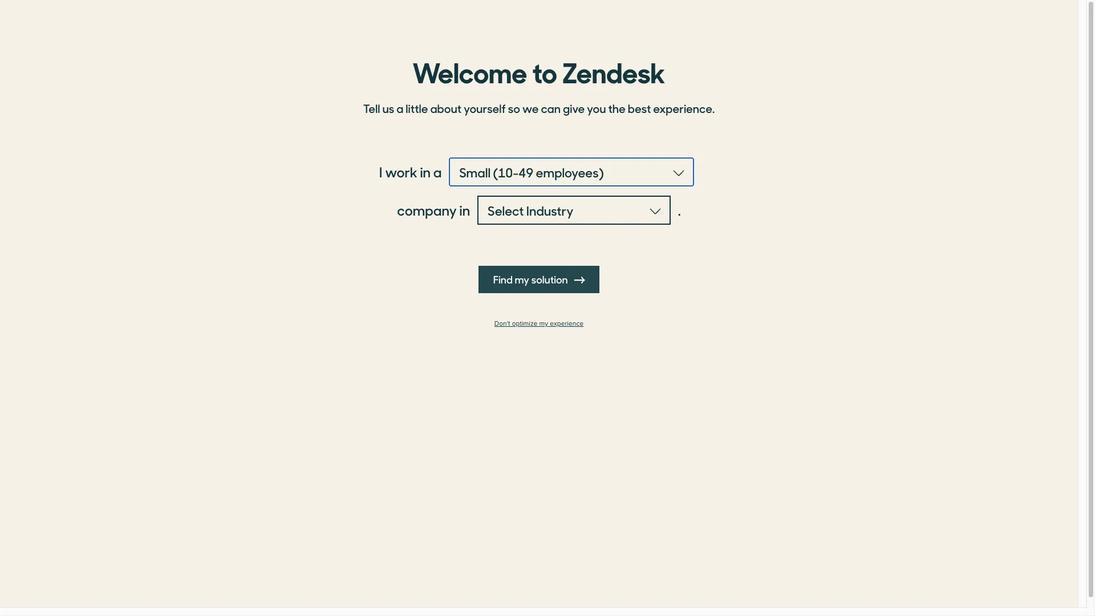 Task type: vqa. For each thing, say whether or not it's contained in the screenshot.
the topmost THIS
no



Task type: describe. For each thing, give the bounding box(es) containing it.
little
[[406, 100, 428, 116]]

company
[[397, 200, 457, 220]]

tell us a little about yourself so we can give you the best experience.
[[363, 100, 715, 116]]

.
[[678, 200, 681, 220]]

find     my solution button
[[478, 266, 600, 293]]

0 vertical spatial a
[[397, 100, 404, 116]]

find     my solution
[[493, 272, 570, 286]]

optimize
[[512, 319, 538, 328]]

you
[[587, 100, 606, 116]]

best
[[628, 100, 651, 116]]

arrow right image
[[575, 275, 585, 285]]

find
[[493, 272, 513, 286]]

my inside 'button'
[[515, 272, 529, 286]]

we
[[522, 100, 539, 116]]

don't optimize my experience
[[495, 319, 584, 328]]

welcome
[[413, 51, 527, 91]]

experience
[[550, 319, 584, 328]]

don't
[[495, 319, 510, 328]]

yourself
[[464, 100, 506, 116]]

solution
[[531, 272, 568, 286]]

experience.
[[653, 100, 715, 116]]

give
[[563, 100, 585, 116]]



Task type: locate. For each thing, give the bounding box(es) containing it.
in right work
[[420, 162, 431, 181]]

tell
[[363, 100, 380, 116]]

i
[[379, 162, 382, 181]]

0 vertical spatial in
[[420, 162, 431, 181]]

1 vertical spatial a
[[433, 162, 442, 181]]

welcome to zendesk
[[413, 51, 666, 91]]

0 vertical spatial my
[[515, 272, 529, 286]]

1 vertical spatial in
[[460, 200, 470, 220]]

the
[[608, 100, 626, 116]]

don't optimize my experience link
[[357, 319, 722, 328]]

a
[[397, 100, 404, 116], [433, 162, 442, 181]]

1 vertical spatial my
[[539, 319, 548, 328]]

0 horizontal spatial a
[[397, 100, 404, 116]]

company in
[[397, 200, 470, 220]]

my right optimize
[[539, 319, 548, 328]]

us
[[382, 100, 394, 116]]

zendesk
[[562, 51, 666, 91]]

so
[[508, 100, 520, 116]]

1 horizontal spatial a
[[433, 162, 442, 181]]

about
[[430, 100, 462, 116]]

work
[[385, 162, 417, 181]]

can
[[541, 100, 561, 116]]

0 horizontal spatial in
[[420, 162, 431, 181]]

to
[[532, 51, 557, 91]]

in
[[420, 162, 431, 181], [460, 200, 470, 220]]

1 horizontal spatial my
[[539, 319, 548, 328]]

my right find
[[515, 272, 529, 286]]

a right work
[[433, 162, 442, 181]]

in right company
[[460, 200, 470, 220]]

1 horizontal spatial in
[[460, 200, 470, 220]]

i work in a
[[379, 162, 442, 181]]

my
[[515, 272, 529, 286], [539, 319, 548, 328]]

0 horizontal spatial my
[[515, 272, 529, 286]]

a right us
[[397, 100, 404, 116]]



